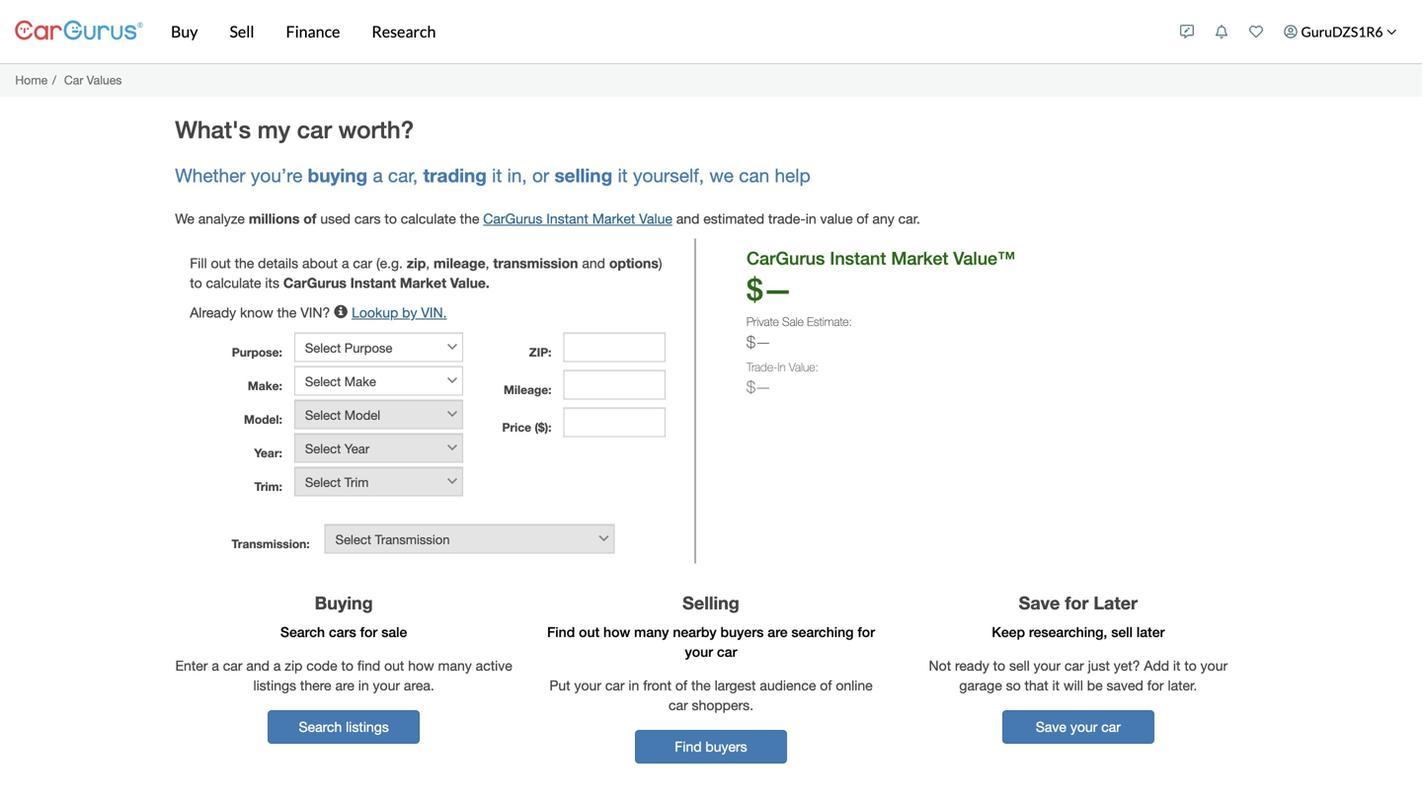 Task type: vqa. For each thing, say whether or not it's contained in the screenshot.
Search to the top
yes



Task type: locate. For each thing, give the bounding box(es) containing it.
find up "put" at the left
[[547, 624, 575, 640]]

listings left there
[[253, 677, 296, 694]]

1 vertical spatial zip
[[285, 658, 303, 674]]

are left searching
[[768, 624, 788, 640]]

home / car values
[[15, 73, 122, 87]]

car down saved
[[1102, 719, 1121, 735]]

0 horizontal spatial calculate
[[206, 274, 261, 291]]

in down find
[[358, 677, 369, 694]]

how inside find out how many nearby buyers are searching for your car
[[604, 624, 631, 640]]

cargurus for value™
[[747, 247, 825, 269]]

1 vertical spatial cars
[[329, 624, 356, 640]]

the down 'trading'
[[460, 210, 480, 227]]

)
[[659, 255, 662, 271]]

your down the will
[[1071, 719, 1098, 735]]

calculate
[[401, 210, 456, 227], [206, 274, 261, 291]]

it left in,
[[492, 165, 502, 186]]

1 vertical spatial $—
[[747, 332, 771, 351]]

how inside enter a car and a zip code to find out how many active listings there are in your area.
[[408, 658, 434, 674]]

Mileage: text field
[[564, 370, 666, 399]]

cargurus instant market value.
[[283, 274, 490, 291]]

1 vertical spatial search
[[299, 719, 342, 735]]

search
[[280, 624, 325, 640], [299, 719, 342, 735]]

are right there
[[335, 677, 355, 694]]

the
[[460, 210, 480, 227], [235, 255, 254, 271], [277, 304, 297, 320], [692, 677, 711, 694]]

1 horizontal spatial and
[[582, 255, 606, 271]]

1 horizontal spatial find
[[675, 739, 702, 755]]

1 vertical spatial cargurus
[[747, 247, 825, 269]]

to up '(e.g.'
[[385, 210, 397, 227]]

1 horizontal spatial ,
[[486, 255, 490, 271]]

1 vertical spatial buyers
[[706, 739, 748, 755]]

2 vertical spatial and
[[246, 658, 270, 674]]

1 horizontal spatial many
[[634, 624, 669, 640]]

estimated
[[704, 210, 765, 227]]

in inside enter a car and a zip code to find out how many active listings there are in your area.
[[358, 677, 369, 694]]

market down fill out the details about a car (e.g. zip , mileage , transmission and options
[[400, 274, 447, 291]]

are inside find out how many nearby buyers are searching for your car
[[768, 624, 788, 640]]

of left online
[[820, 677, 832, 694]]

1 vertical spatial out
[[579, 624, 600, 640]]

saved cars image
[[1250, 25, 1264, 39]]

of left any
[[857, 210, 869, 227]]

gurudzs1r6 menu
[[1170, 4, 1408, 59]]

many left active
[[438, 658, 472, 674]]

price ($):
[[502, 420, 552, 434]]

purpose:
[[232, 345, 282, 359]]

calculate up fill out the details about a car (e.g. zip , mileage , transmission and options
[[401, 210, 456, 227]]

enter a car and a zip code to find out how many active listings there are in your area.
[[175, 658, 512, 694]]

$— up private
[[747, 271, 793, 307]]

0 vertical spatial $—
[[747, 271, 793, 307]]

in left value at top
[[806, 210, 817, 227]]

audience
[[760, 677, 816, 694]]

many inside enter a car and a zip code to find out how many active listings there are in your area.
[[438, 658, 472, 674]]

it right 'add'
[[1174, 658, 1181, 674]]

a right about
[[342, 255, 349, 271]]

, up value.
[[486, 255, 490, 271]]

0 horizontal spatial and
[[246, 658, 270, 674]]

0 horizontal spatial out
[[211, 255, 231, 271]]

save inside button
[[1036, 719, 1067, 735]]

how
[[604, 624, 631, 640], [408, 658, 434, 674]]

save your car
[[1036, 719, 1121, 735]]

1 horizontal spatial out
[[384, 658, 404, 674]]

in left the front
[[629, 677, 640, 694]]

2 horizontal spatial and
[[677, 210, 700, 227]]

fill
[[190, 255, 207, 271]]

2 horizontal spatial out
[[579, 624, 600, 640]]

0 horizontal spatial find
[[547, 624, 575, 640]]

how left nearby
[[604, 624, 631, 640]]

to down fill
[[190, 274, 202, 291]]

options
[[609, 255, 659, 271]]

for down 'add'
[[1148, 677, 1164, 694]]

) to calculate its
[[190, 255, 662, 291]]

cars down buying
[[329, 624, 356, 640]]

lookup by vin.
[[352, 304, 447, 320]]

cargurus
[[483, 210, 543, 227], [747, 247, 825, 269], [283, 274, 347, 291]]

buyers down shoppers.
[[706, 739, 748, 755]]

save up researching,
[[1019, 592, 1060, 613]]

2 horizontal spatial in
[[806, 210, 817, 227]]

1 vertical spatial listings
[[346, 719, 389, 735]]

car left the front
[[605, 677, 625, 694]]

in,
[[507, 165, 527, 186]]

sell inside not ready to sell your car just yet? add it to your garage so that it will be saved for later.
[[1010, 658, 1030, 674]]

zip
[[407, 255, 426, 271], [285, 658, 303, 674]]

2 $— from the top
[[747, 332, 771, 351]]

zip inside enter a car and a zip code to find out how many active listings there are in your area.
[[285, 658, 303, 674]]

2 vertical spatial cargurus
[[283, 274, 347, 291]]

search down there
[[299, 719, 342, 735]]

your inside button
[[1071, 719, 1098, 735]]

1 horizontal spatial cargurus
[[483, 210, 543, 227]]

0 horizontal spatial cargurus
[[283, 274, 347, 291]]

market for value™
[[891, 247, 949, 269]]

home link
[[15, 73, 48, 87]]

for right searching
[[858, 624, 875, 640]]

2 horizontal spatial instant
[[830, 247, 887, 269]]

1 vertical spatial calculate
[[206, 274, 261, 291]]

1 vertical spatial many
[[438, 658, 472, 674]]

are inside enter a car and a zip code to find out how many active listings there are in your area.
[[335, 677, 355, 694]]

in inside put your car in front of the largest audience of online car shoppers.
[[629, 677, 640, 694]]

year:
[[254, 446, 282, 460]]

find inside button
[[675, 739, 702, 755]]

save for later
[[1019, 592, 1138, 613]]

a inside whether you're buying a car, trading it in, or selling it yourself, we can help
[[373, 165, 383, 186]]

0 vertical spatial instant
[[547, 210, 589, 227]]

not ready to sell your car just yet? add it to your garage so that it will be saved for later.
[[929, 658, 1228, 694]]

chevron down image
[[1387, 26, 1397, 37]]

we
[[710, 165, 734, 186]]

car right enter on the bottom of the page
[[223, 658, 242, 674]]

0 vertical spatial sell
[[1112, 624, 1133, 640]]

your right 'add'
[[1201, 658, 1228, 674]]

car inside enter a car and a zip code to find out how many active listings there are in your area.
[[223, 658, 242, 674]]

it right selling
[[618, 165, 628, 186]]

,
[[426, 255, 430, 271], [486, 255, 490, 271]]

1 vertical spatial are
[[335, 677, 355, 694]]

model:
[[244, 412, 282, 426]]

car inside button
[[1102, 719, 1121, 735]]

market for value.
[[400, 274, 447, 291]]

car left '(e.g.'
[[353, 255, 373, 271]]

out
[[211, 255, 231, 271], [579, 624, 600, 640], [384, 658, 404, 674]]

1 vertical spatial how
[[408, 658, 434, 674]]

0 vertical spatial buyers
[[721, 624, 764, 640]]

1 horizontal spatial instant
[[547, 210, 589, 227]]

what's
[[175, 115, 251, 143]]

search inside button
[[299, 719, 342, 735]]

ready
[[955, 658, 990, 674]]

selling
[[555, 164, 613, 186]]

0 horizontal spatial instant
[[350, 274, 396, 291]]

2 vertical spatial market
[[400, 274, 447, 291]]

save for save for later
[[1019, 592, 1060, 613]]

find buyers button
[[635, 730, 787, 764]]

later
[[1094, 592, 1138, 613]]

sell up the so
[[1010, 658, 1030, 674]]

1 horizontal spatial zip
[[407, 255, 426, 271]]

1 horizontal spatial market
[[592, 210, 636, 227]]

your
[[685, 644, 713, 660], [1034, 658, 1061, 674], [1201, 658, 1228, 674], [373, 677, 400, 694], [574, 677, 602, 694], [1071, 719, 1098, 735]]

2 , from the left
[[486, 255, 490, 271]]

are
[[768, 624, 788, 640], [335, 677, 355, 694]]

not
[[929, 658, 951, 674]]

for inside find out how many nearby buyers are searching for your car
[[858, 624, 875, 640]]

instant down '(e.g.'
[[350, 274, 396, 291]]

help
[[775, 165, 811, 186]]

1 vertical spatial instant
[[830, 247, 887, 269]]

will
[[1064, 677, 1084, 694]]

1 vertical spatial and
[[582, 255, 606, 271]]

nearby
[[673, 624, 717, 640]]

trade-
[[769, 210, 806, 227]]

car,
[[388, 165, 418, 186]]

for left sale
[[360, 624, 378, 640]]

1 vertical spatial market
[[891, 247, 949, 269]]

it left the will
[[1053, 677, 1060, 694]]

0 horizontal spatial sell
[[1010, 658, 1030, 674]]

trading
[[423, 164, 487, 186]]

a
[[373, 165, 383, 186], [342, 255, 349, 271], [212, 658, 219, 674], [273, 658, 281, 674]]

to inside enter a car and a zip code to find out how many active listings there are in your area.
[[341, 658, 354, 674]]

0 horizontal spatial listings
[[253, 677, 296, 694]]

1 horizontal spatial are
[[768, 624, 788, 640]]

my
[[258, 115, 291, 143]]

find inside find out how many nearby buyers are searching for your car
[[547, 624, 575, 640]]

instant down value at top
[[830, 247, 887, 269]]

gurudzs1r6 button
[[1274, 4, 1408, 59]]

0 vertical spatial are
[[768, 624, 788, 640]]

in for are
[[358, 677, 369, 694]]

0 vertical spatial cars
[[355, 210, 381, 227]]

for up keep researching, sell later
[[1065, 592, 1089, 613]]

fill out the details about a car (e.g. zip , mileage , transmission and options
[[190, 255, 659, 271]]

market down 'car.'
[[891, 247, 949, 269]]

2 horizontal spatial cargurus
[[747, 247, 825, 269]]

1 horizontal spatial in
[[629, 677, 640, 694]]

, left mileage
[[426, 255, 430, 271]]

of right the front
[[676, 677, 688, 694]]

cargurus down about
[[283, 274, 347, 291]]

listings down enter a car and a zip code to find out how many active listings there are in your area. at the left bottom of page
[[346, 719, 389, 735]]

car up the will
[[1065, 658, 1084, 674]]

value
[[821, 210, 853, 227]]

1 horizontal spatial how
[[604, 624, 631, 640]]

0 vertical spatial and
[[677, 210, 700, 227]]

$—
[[747, 271, 793, 307], [747, 332, 771, 351], [747, 378, 771, 396]]

cargurus down in,
[[483, 210, 543, 227]]

market left the value
[[592, 210, 636, 227]]

1 vertical spatial sell
[[1010, 658, 1030, 674]]

zip right '(e.g.'
[[407, 255, 426, 271]]

trade-
[[747, 360, 778, 374]]

1 $— from the top
[[747, 271, 793, 307]]

save down that
[[1036, 719, 1067, 735]]

its
[[265, 274, 280, 291]]

0 horizontal spatial ,
[[426, 255, 430, 271]]

sell
[[1112, 624, 1133, 640], [1010, 658, 1030, 674]]

instant for value™
[[830, 247, 887, 269]]

2 vertical spatial $—
[[747, 378, 771, 396]]

buyers down selling
[[721, 624, 764, 640]]

value:
[[789, 360, 819, 374]]

and for options
[[582, 255, 606, 271]]

be
[[1087, 677, 1103, 694]]

cargurus inside cargurus instant market value™ $— private sale estimate: $— trade-in value: $—
[[747, 247, 825, 269]]

and right the value
[[677, 210, 700, 227]]

0 horizontal spatial are
[[335, 677, 355, 694]]

and inside enter a car and a zip code to find out how many active listings there are in your area.
[[246, 658, 270, 674]]

search up code
[[280, 624, 325, 640]]

market inside cargurus instant market value™ $— private sale estimate: $— trade-in value: $—
[[891, 247, 949, 269]]

car up the largest
[[717, 644, 737, 660]]

sell left later
[[1112, 624, 1133, 640]]

menu bar
[[143, 0, 1170, 63]]

1 horizontal spatial listings
[[346, 719, 389, 735]]

your down nearby
[[685, 644, 713, 660]]

out inside find out how many nearby buyers are searching for your car
[[579, 624, 600, 640]]

to up later.
[[1185, 658, 1197, 674]]

sale
[[381, 624, 407, 640]]

and left code
[[246, 658, 270, 674]]

zip left code
[[285, 658, 303, 674]]

2 horizontal spatial market
[[891, 247, 949, 269]]

1 vertical spatial find
[[675, 739, 702, 755]]

and left options
[[582, 255, 606, 271]]

how up 'area.'
[[408, 658, 434, 674]]

garage
[[960, 677, 1002, 694]]

cargurus logo homepage link link
[[15, 3, 143, 60]]

car inside not ready to sell your car just yet? add it to your garage so that it will be saved for later.
[[1065, 658, 1084, 674]]

find down shoppers.
[[675, 739, 702, 755]]

0 vertical spatial zip
[[407, 255, 426, 271]]

1 vertical spatial save
[[1036, 719, 1067, 735]]

open notifications image
[[1215, 25, 1229, 39]]

0 horizontal spatial market
[[400, 274, 447, 291]]

calculate up 'already'
[[206, 274, 261, 291]]

2 vertical spatial instant
[[350, 274, 396, 291]]

$— down trade-
[[747, 378, 771, 396]]

make:
[[248, 379, 282, 393]]

search listings button
[[268, 710, 420, 744]]

your right "put" at the left
[[574, 677, 602, 694]]

your inside put your car in front of the largest audience of online car shoppers.
[[574, 677, 602, 694]]

1 horizontal spatial calculate
[[401, 210, 456, 227]]

instant down selling
[[547, 210, 589, 227]]

out for fill
[[211, 255, 231, 271]]

zip:
[[529, 345, 552, 359]]

the left vin? on the left top of the page
[[277, 304, 297, 320]]

code
[[307, 658, 338, 674]]

out inside enter a car and a zip code to find out how many active listings there are in your area.
[[384, 658, 404, 674]]

save for save your car
[[1036, 719, 1067, 735]]

0 horizontal spatial zip
[[285, 658, 303, 674]]

cargurus down trade-
[[747, 247, 825, 269]]

lookup
[[352, 304, 398, 320]]

($):
[[535, 420, 552, 434]]

$— down private
[[747, 332, 771, 351]]

0 vertical spatial listings
[[253, 677, 296, 694]]

search for search cars for sale
[[280, 624, 325, 640]]

cars right used
[[355, 210, 381, 227]]

0 horizontal spatial how
[[408, 658, 434, 674]]

vin?
[[301, 304, 330, 320]]

the up shoppers.
[[692, 677, 711, 694]]

your down find
[[373, 677, 400, 694]]

in for trade-
[[806, 210, 817, 227]]

instant inside cargurus instant market value™ $— private sale estimate: $— trade-in value: $—
[[830, 247, 887, 269]]

2 vertical spatial out
[[384, 658, 404, 674]]

searching
[[792, 624, 854, 640]]

0 horizontal spatial many
[[438, 658, 472, 674]]

0 vertical spatial save
[[1019, 592, 1060, 613]]

to left find
[[341, 658, 354, 674]]

finance button
[[270, 0, 356, 63]]

lookup by vin. link
[[352, 304, 447, 320]]

sale
[[782, 315, 804, 329]]

put
[[550, 677, 571, 694]]

many left nearby
[[634, 624, 669, 640]]

out for find
[[579, 624, 600, 640]]

0 vertical spatial search
[[280, 624, 325, 640]]

0 vertical spatial cargurus
[[483, 210, 543, 227]]

0 vertical spatial find
[[547, 624, 575, 640]]

0 vertical spatial how
[[604, 624, 631, 640]]

0 horizontal spatial in
[[358, 677, 369, 694]]

0 vertical spatial out
[[211, 255, 231, 271]]

the left details
[[235, 255, 254, 271]]

a left car,
[[373, 165, 383, 186]]

0 vertical spatial many
[[634, 624, 669, 640]]



Task type: describe. For each thing, give the bounding box(es) containing it.
car inside find out how many nearby buyers are searching for your car
[[717, 644, 737, 660]]

3 $— from the top
[[747, 378, 771, 396]]

your inside enter a car and a zip code to find out how many active listings there are in your area.
[[373, 677, 400, 694]]

keep
[[992, 624, 1025, 640]]

online
[[836, 677, 873, 694]]

trim:
[[255, 479, 282, 493]]

whether you're buying a car, trading it in, or selling it yourself, we can help
[[175, 164, 811, 186]]

analyze
[[198, 210, 245, 227]]

whether
[[175, 165, 246, 186]]

add a car review image
[[1181, 25, 1194, 39]]

sell button
[[214, 0, 270, 63]]

finance
[[286, 22, 340, 41]]

yourself,
[[633, 165, 704, 186]]

buyers inside button
[[706, 739, 748, 755]]

car down the front
[[669, 697, 688, 713]]

by
[[402, 304, 417, 320]]

research button
[[356, 0, 452, 63]]

transmission:
[[232, 537, 310, 551]]

a right enter on the bottom of the page
[[212, 658, 219, 674]]

vin.
[[421, 304, 447, 320]]

value.
[[450, 274, 490, 291]]

instant for value.
[[350, 274, 396, 291]]

price
[[502, 420, 532, 434]]

save your car button
[[1003, 710, 1155, 744]]

cargurus logo homepage link image
[[15, 3, 143, 60]]

buyers inside find out how many nearby buyers are searching for your car
[[721, 624, 764, 640]]

car.
[[899, 210, 921, 227]]

find out how many nearby buyers are searching for your car
[[547, 624, 875, 660]]

to up the garage
[[993, 658, 1006, 674]]

you're
[[251, 165, 303, 186]]

research
[[372, 22, 436, 41]]

menu bar containing buy
[[143, 0, 1170, 63]]

gurudzs1r6
[[1302, 23, 1384, 40]]

(e.g.
[[376, 255, 403, 271]]

can
[[739, 165, 770, 186]]

info sign image
[[334, 305, 348, 319]]

values
[[87, 73, 122, 87]]

the inside put your car in front of the largest audience of online car shoppers.
[[692, 677, 711, 694]]

there
[[300, 677, 332, 694]]

search cars for sale
[[280, 624, 407, 640]]

selling
[[683, 592, 740, 613]]

search for search listings
[[299, 719, 342, 735]]

know
[[240, 304, 273, 320]]

find buyers
[[675, 739, 748, 755]]

what's my car worth?
[[175, 115, 414, 143]]

0 vertical spatial market
[[592, 210, 636, 227]]

active
[[476, 658, 512, 674]]

to inside ) to calculate its
[[190, 274, 202, 291]]

calculate inside ) to calculate its
[[206, 274, 261, 291]]

transmission
[[493, 255, 578, 271]]

cargurus instant market value™ $— private sale estimate: $— trade-in value: $—
[[747, 247, 1015, 396]]

car right the my
[[297, 115, 332, 143]]

find for find out how many nearby buyers are searching for your car
[[547, 624, 575, 640]]

buying
[[315, 592, 373, 613]]

mileage
[[434, 255, 486, 271]]

find
[[357, 658, 381, 674]]

1 horizontal spatial sell
[[1112, 624, 1133, 640]]

your up that
[[1034, 658, 1061, 674]]

car
[[64, 73, 83, 87]]

search listings
[[299, 719, 389, 735]]

used
[[320, 210, 351, 227]]

cargurus for value.
[[283, 274, 347, 291]]

your inside find out how many nearby buyers are searching for your car
[[685, 644, 713, 660]]

Price ($): text field
[[564, 407, 666, 437]]

mileage:
[[504, 383, 552, 397]]

we analyze millions of used cars to calculate the cargurus instant market value and estimated trade-in value of any car.
[[175, 210, 921, 227]]

any
[[873, 210, 895, 227]]

and for estimated
[[677, 210, 700, 227]]

listings inside enter a car and a zip code to find out how many active listings there are in your area.
[[253, 677, 296, 694]]

many inside find out how many nearby buyers are searching for your car
[[634, 624, 669, 640]]

listings inside button
[[346, 719, 389, 735]]

ZIP: text field
[[564, 332, 666, 362]]

add
[[1144, 658, 1170, 674]]

estimate:
[[807, 315, 852, 329]]

for inside not ready to sell your car just yet? add it to your garage so that it will be saved for later.
[[1148, 677, 1164, 694]]

saved
[[1107, 677, 1144, 694]]

put your car in front of the largest audience of online car shoppers.
[[550, 677, 873, 713]]

just
[[1088, 658, 1110, 674]]

of left used
[[304, 210, 317, 227]]

shoppers.
[[692, 697, 754, 713]]

0 vertical spatial calculate
[[401, 210, 456, 227]]

user icon image
[[1284, 25, 1298, 39]]

find for find buyers
[[675, 739, 702, 755]]

enter
[[175, 658, 208, 674]]

already know the vin?
[[190, 304, 334, 320]]

1 , from the left
[[426, 255, 430, 271]]

cargurus instant market value link
[[483, 210, 673, 227]]

buy
[[171, 22, 198, 41]]

buying
[[308, 164, 368, 186]]

in
[[778, 360, 786, 374]]

later.
[[1168, 677, 1198, 694]]

that
[[1025, 677, 1049, 694]]

largest
[[715, 677, 756, 694]]

later
[[1137, 624, 1165, 640]]

a left code
[[273, 658, 281, 674]]

home
[[15, 73, 48, 87]]

about
[[302, 255, 338, 271]]

researching,
[[1029, 624, 1108, 640]]

worth?
[[338, 115, 414, 143]]

/
[[52, 73, 56, 87]]

we
[[175, 210, 195, 227]]

sell
[[230, 22, 254, 41]]

yet?
[[1114, 658, 1141, 674]]

value™
[[954, 247, 1015, 269]]

buy button
[[155, 0, 214, 63]]

so
[[1006, 677, 1021, 694]]



